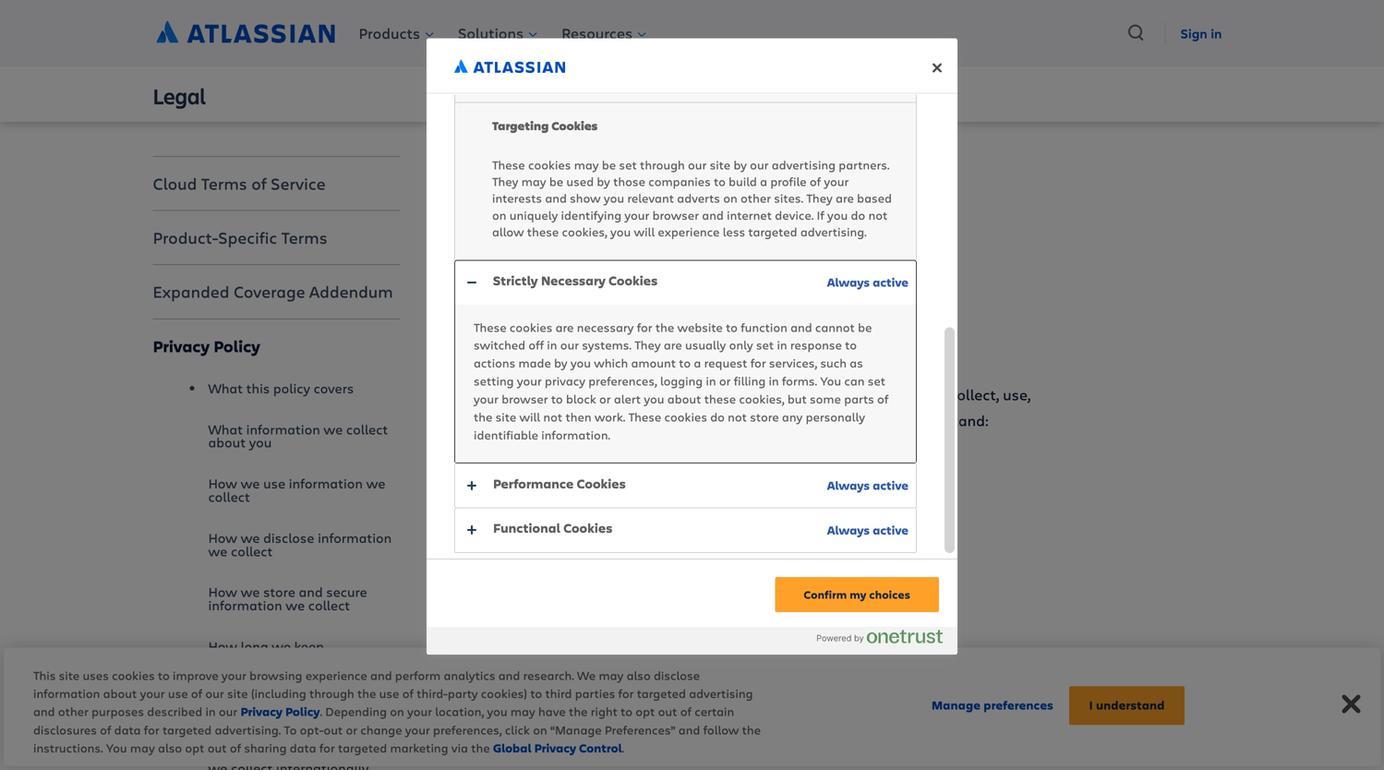Task type: vqa. For each thing, say whether or not it's contained in the screenshot.
text field
no



Task type: describe. For each thing, give the bounding box(es) containing it.
what for what this policy covers link
[[208, 379, 243, 397]]

privacy policy for the bottom privacy policy link
[[241, 704, 320, 720]]

the right via
[[471, 740, 490, 756]]

and down adverts
[[702, 207, 724, 223]]

how we use information we collect for left how we use information we collect "link"
[[208, 474, 386, 506]]

. inside global privacy control .
[[622, 740, 625, 756]]

how long we keep information for the leftmost how long we keep information "link"
[[208, 637, 324, 669]]

request
[[704, 355, 748, 371]]

0 horizontal spatial how we store and secure information we collect link
[[208, 572, 400, 626]]

your privacy is important to us, and so is being transparent about how we collect, use, and share information about you. this policy is intended to help you understand:
[[430, 385, 1031, 430]]

advertising inside this site uses cookies to improve your browsing experience and perform analytics and research. we may also disclose information about your use of our site (including through the use of third-party cookies) to third parties for targeted advertising and other purposes described in our
[[689, 685, 753, 702]]

archived
[[686, 243, 745, 263]]

also inside this site uses cookies to improve your browsing experience and perform analytics and research. we may also disclose information about your use of our site (including through the use of third-party cookies) to third parties for targeted advertising and other purposes described in our
[[627, 667, 651, 683]]

uniquely
[[510, 207, 558, 223]]

instructions.
[[33, 740, 103, 756]]

2 horizontal spatial they
[[807, 190, 833, 206]]

usually
[[685, 337, 726, 353]]

browser inside these cookies may be set through our site by our advertising partners. they may be used by those companies to build a profile of your interests and show you relevant adverts on other sites. they are based on uniquely identifying your browser and internet device. if you do not allow these cookies, you will experience less targeted advertising.
[[653, 207, 699, 223]]

manage
[[932, 698, 981, 714]]

also inside the . depending on your location, you may have the right to opt out of certain disclosures of data for targeted advertising. to opt-out or change your preferences, click on "manage preferences" and follow the instructions. you may also opt out of sharing data for targeted marketing via the
[[158, 740, 182, 756]]

a inside these cookies are necessary for the website to function and cannot be switched off in our systems. they are usually only set in response to actions made by you which amount to a request for services, such as setting your privacy preferences, logging in or filling in forms. you can set your browser to block or alert you about these cookies, but some parts of the site will not then work. these cookies do not store any personally identifiable information.
[[694, 355, 701, 371]]

2 vertical spatial set
[[868, 373, 886, 389]]

your down third-
[[407, 703, 432, 720]]

targeting cookies
[[492, 118, 598, 134]]

have
[[539, 703, 566, 720]]

to left block
[[551, 391, 563, 407]]

amount
[[631, 355, 676, 371]]

opt-
[[300, 722, 324, 738]]

which
[[594, 355, 628, 371]]

specific
[[218, 227, 277, 249]]

cookies inside this site uses cookies to improve your browsing experience and perform analytics and research. we may also disclose information about your use of our site (including through the use of third-party cookies) to third parties for targeted advertising and other purposes described in our
[[112, 667, 155, 683]]

adverts
[[677, 190, 720, 206]]

for inside this site uses cookies to improve your browsing experience and perform analytics and research. we may also disclose information about your use of our site (including through the use of third-party cookies) to third parties for targeted advertising and other purposes described in our
[[618, 685, 634, 702]]

information inside this site uses cookies to improve your browsing experience and perform analytics and research. we may also disclose information about your use of our site (including through the use of third-party cookies) to third parties for targeted advertising and other purposes described in our
[[33, 685, 100, 702]]

to left us,
[[608, 385, 623, 404]]

through inside this site uses cookies to improve your browsing experience and perform analytics and research. we may also disclose information about your use of our site (including through the use of third-party cookies) to third parties for targeted advertising and other purposes described in our
[[309, 685, 354, 702]]

of down perform
[[402, 685, 414, 702]]

and up opt-
[[303, 692, 327, 710]]

privacy down the (including
[[241, 704, 283, 720]]

targeted down the described on the bottom
[[163, 722, 212, 738]]

0 horizontal spatial how we disclose information we collect
[[208, 529, 392, 560]]

you down your privacy is important to us, and so is being transparent about how we collect, use, and share information about you. this policy is intended to help you understand:
[[716, 458, 741, 478]]

may inside this site uses cookies to improve your browsing experience and perform analytics and research. we may also disclose information about your use of our site (including through the use of third-party cookies) to third parties for targeted advertising and other purposes described in our
[[599, 667, 624, 683]]

view
[[649, 243, 682, 263]]

to down some
[[824, 410, 838, 430]]

the left website
[[656, 319, 675, 335]]

you down those
[[604, 190, 624, 206]]

of left sharing
[[230, 740, 241, 756]]

about inside this site uses cookies to improve your browsing experience and perform analytics and research. we may also disclose information about your use of our site (including through the use of third-party cookies) to third parties for targeted advertising and other purposes described in our
[[103, 685, 137, 702]]

analytics
[[444, 667, 496, 683]]

are inside these cookies may be set through our site by our advertising partners. they may be used by those companies to build a profile of your interests and show you relevant adverts on other sites. they are based on uniquely identifying your browser and internet device. if you do not allow these cookies, you will experience less targeted advertising.
[[836, 190, 854, 206]]

1 vertical spatial what this policy covers
[[208, 379, 354, 397]]

by inside these cookies are necessary for the website to function and cannot be switched off in our systems. they are usually only set in response to actions made by you which amount to a request for services, such as setting your privacy preferences, logging in or filling in forms. you can set your browser to block or alert you about these cookies, but some parts of the site will not then work. these cookies do not store any personally identifiable information.
[[554, 355, 568, 371]]

of inside these cookies may be set through our site by our advertising partners. they may be used by those companies to build a profile of your interests and show you relevant adverts on other sites. they are based on uniquely identifying your browser and internet device. if you do not allow these cookies, you will experience less targeted advertising.
[[810, 173, 821, 189]]

you up effective starting: july 17, 2023 ( view archived versions )
[[611, 224, 631, 240]]

these cookies may be set through our site by our advertising partners. they may be used by those companies to build a profile of your interests and show you relevant adverts on other sites. they are based on uniquely identifying your browser and internet device. if you do not allow these cookies, you will experience less targeted advertising.
[[492, 156, 892, 240]]

0 horizontal spatial they
[[492, 173, 519, 189]]

the right follow
[[742, 722, 761, 738]]

some
[[810, 391, 841, 407]]

information.
[[542, 427, 611, 443]]

less
[[723, 224, 746, 240]]

on up change
[[390, 703, 404, 720]]

keep for the leftmost how long we keep information "link"
[[294, 637, 324, 655]]

site inside these cookies are necessary for the website to function and cannot be switched off in our systems. they are usually only set in response to actions made by you which amount to a request for services, such as setting your privacy preferences, logging in or filling in forms. you can set your browser to block or alert you about these cookies, but some parts of the site will not then work. these cookies do not store any personally identifiable information.
[[496, 409, 517, 425]]

to down the research.
[[531, 685, 542, 702]]

and inside these cookies are necessary for the website to function and cannot be switched off in our systems. they are usually only set in response to actions made by you which amount to a request for services, such as setting your privacy preferences, logging in or filling in forms. you can set your browser to block or alert you about these cookies, but some parts of the site will not then work. these cookies do not store any personally identifiable information.
[[791, 319, 813, 335]]

may down purposes
[[130, 740, 155, 756]]

these cookies are necessary for the website to function and cannot be switched off in our systems. they are usually only set in response to actions made by you which amount to a request for services, such as setting your privacy preferences, logging in or filling in forms. you can set your browser to block or alert you about these cookies, but some parts of the site will not then work. these cookies do not store any personally identifiable information.
[[474, 319, 889, 443]]

your up preferences"
[[656, 699, 686, 718]]

privacy down expanded at left
[[153, 335, 210, 357]]

and up we
[[568, 603, 594, 622]]

and left perform
[[370, 667, 392, 683]]

solutions link
[[445, 19, 547, 47]]

privacy inside global privacy control .
[[534, 740, 576, 756]]

this site uses cookies to improve your browsing experience and perform analytics and research. we may also disclose information about your use of our site (including through the use of third-party cookies) to third parties for targeted advertising and other purposes described in our
[[33, 667, 753, 720]]

1 horizontal spatial how we store and secure information we collect
[[467, 603, 809, 622]]

cookies, inside these cookies may be set through our site by our advertising partners. they may be used by those companies to build a profile of your interests and show you relevant adverts on other sites. they are based on uniquely identifying your browser and internet device. if you do not allow these cookies, you will experience less targeted advertising.
[[562, 224, 608, 240]]

can
[[845, 373, 865, 389]]

expanded
[[153, 281, 230, 303]]

2 vertical spatial these
[[629, 409, 662, 425]]

1 horizontal spatial not
[[728, 409, 747, 425]]

do inside these cookies may be set through our site by our advertising partners. they may be used by those companies to build a profile of your interests and show you relevant adverts on other sites. they are based on uniquely identifying your browser and internet device. if you do not allow these cookies, you will experience less targeted advertising.
[[851, 207, 866, 223]]

1 horizontal spatial how long we keep information link
[[467, 651, 682, 670]]

1 horizontal spatial is
[[701, 385, 712, 404]]

relevant
[[628, 190, 674, 206]]

1 vertical spatial terms
[[281, 227, 328, 249]]

or inside the . depending on your location, you may have the right to opt out of certain disclosures of data for targeted advertising. to opt-out or change your preferences, click on "manage preferences" and follow the instructions. you may also opt out of sharing data for targeted marketing via the
[[346, 722, 358, 738]]

functional cookies
[[493, 520, 613, 537]]

the up identifiable
[[474, 409, 493, 425]]

sites.
[[774, 190, 804, 206]]

show
[[570, 190, 601, 206]]

right
[[591, 703, 618, 720]]

of left "service"
[[251, 173, 267, 194]]

addendum
[[309, 281, 393, 303]]

0 vertical spatial covers
[[575, 336, 632, 363]]

device.
[[775, 207, 814, 223]]

your down improve
[[208, 705, 236, 723]]

may up interests
[[522, 173, 546, 189]]

in down 'request'
[[706, 373, 716, 389]]

0 horizontal spatial are
[[556, 319, 574, 335]]

. inside the . depending on your location, you may have the right to opt out of certain disclosures of data for targeted advertising. to opt-out or change your preferences, click on "manage preferences" and follow the instructions. you may also opt out of sharing data for targeted marketing via the
[[320, 703, 322, 720]]

if
[[817, 207, 825, 223]]

0 vertical spatial this
[[483, 336, 516, 363]]

0 vertical spatial opt
[[636, 703, 655, 720]]

. depending on your location, you may have the right to opt out of certain disclosures of data for targeted advertising. to opt-out or change your preferences, click on "manage preferences" and follow the instructions. you may also opt out of sharing data for targeted marketing via the
[[33, 703, 761, 756]]

may up click
[[511, 703, 536, 720]]

1 horizontal spatial how to access and control your information link
[[467, 699, 776, 718]]

of down purposes
[[100, 722, 111, 738]]

companies
[[649, 173, 711, 189]]

to down browsing
[[241, 692, 254, 710]]

you inside your privacy is important to us, and so is being transparent about how we collect, use, and share information about you. this policy is intended to help you understand:
[[876, 410, 901, 430]]

store for left how we store and secure information we collect link
[[263, 583, 295, 601]]

cannot
[[816, 319, 855, 335]]

strictly necessary cookies
[[493, 272, 658, 289]]

targeted down change
[[338, 740, 387, 756]]

functional
[[493, 520, 561, 537]]

off
[[529, 337, 544, 353]]

may up used
[[574, 156, 599, 173]]

1 horizontal spatial transfer
[[528, 747, 583, 767]]

site left the (including
[[227, 685, 248, 702]]

service
[[271, 173, 326, 194]]

advertising inside these cookies may be set through our site by our advertising partners. they may be used by those companies to build a profile of your interests and show you relevant adverts on other sites. they are based on uniquely identifying your browser and internet device. if you do not allow these cookies, you will experience less targeted advertising.
[[772, 156, 836, 173]]

i understand
[[1089, 698, 1165, 714]]

follow
[[703, 722, 739, 738]]

site inside these cookies may be set through our site by our advertising partners. they may be used by those companies to build a profile of your interests and show you relevant adverts on other sites. they are based on uniquely identifying your browser and internet device. if you do not allow these cookies, you will experience less targeted advertising.
[[710, 156, 731, 173]]

0 horizontal spatial data
[[114, 722, 141, 738]]

1 horizontal spatial what information we collect about you link
[[467, 458, 741, 478]]

global
[[493, 740, 532, 756]]

the up "manage
[[569, 703, 588, 720]]

those
[[613, 173, 646, 189]]

and up uniquely
[[545, 190, 567, 206]]

to up "only"
[[726, 319, 738, 335]]

used
[[567, 173, 594, 189]]

1 horizontal spatial by
[[597, 173, 610, 189]]

1 horizontal spatial access
[[521, 699, 569, 718]]

resources
[[562, 23, 633, 43]]

third-
[[417, 685, 448, 702]]

1 horizontal spatial how we transfer information we collect internationally link
[[467, 747, 855, 767]]

2 horizontal spatial is
[[743, 410, 754, 430]]

always for functional cookies
[[828, 522, 870, 538]]

browsing
[[250, 667, 302, 683]]

1 vertical spatial or
[[599, 391, 611, 407]]

and up "manage
[[572, 699, 599, 718]]

for up amount
[[637, 319, 653, 335]]

1 horizontal spatial policy
[[519, 336, 572, 363]]

your up marketing
[[405, 722, 430, 738]]

of inside these cookies are necessary for the website to function and cannot be switched off in our systems. they are usually only set in response to actions made by you which amount to a request for services, such as setting your privacy preferences, logging in or filling in forms. you can set your browser to block or alert you about these cookies, but some parts of the site will not then work. these cookies do not store any personally identifiable information.
[[878, 391, 889, 407]]

1 horizontal spatial internationally
[[748, 747, 851, 767]]

cookies for targeting cookies
[[552, 118, 598, 134]]

preferences, inside the . depending on your location, you may have the right to opt out of certain disclosures of data for targeted advertising. to opt-out or change your preferences, click on "manage preferences" and follow the instructions. you may also opt out of sharing data for targeted marketing via the
[[433, 722, 502, 738]]

2 vertical spatial are
[[664, 337, 682, 353]]

alert
[[614, 391, 641, 407]]

important
[[534, 385, 605, 404]]

services,
[[769, 355, 818, 371]]

1 horizontal spatial disclose
[[528, 555, 585, 574]]

cookies for performance cookies
[[577, 475, 626, 492]]

disclose inside this site uses cookies to improve your browsing experience and perform analytics and research. we may also disclose information about your use of our site (including through the use of third-party cookies) to third parties for targeted advertising and other purposes described in our
[[654, 667, 700, 683]]

2 horizontal spatial or
[[719, 373, 731, 389]]

product-
[[153, 227, 218, 249]]

in inside button
[[1211, 24, 1223, 42]]

cloud terms of service link
[[153, 162, 400, 206]]

through inside these cookies may be set through our site by our advertising partners. they may be used by those companies to build a profile of your interests and show you relevant adverts on other sites. they are based on uniquely identifying your browser and internet device. if you do not allow these cookies, you will experience less targeted advertising.
[[640, 156, 685, 173]]

identifying
[[561, 207, 622, 223]]

your
[[430, 385, 461, 404]]

powered by onetrust image
[[817, 629, 943, 644]]

0 horizontal spatial what information we collect about you link
[[208, 409, 400, 463]]

0 horizontal spatial how we store and secure information we collect
[[208, 583, 367, 614]]

to inside these cookies may be set through our site by our advertising partners. they may be used by those companies to build a profile of your interests and show you relevant adverts on other sites. they are based on uniquely identifying your browser and internet device. if you do not allow these cookies, you will experience less targeted advertising.
[[714, 173, 726, 189]]

1 horizontal spatial how we transfer information we collect internationally
[[467, 747, 855, 767]]

these for switched
[[474, 319, 507, 335]]

actions
[[474, 355, 516, 371]]

0 horizontal spatial is
[[519, 385, 530, 404]]

for down opt-
[[319, 740, 335, 756]]

starting:
[[494, 243, 553, 263]]

collect,
[[950, 385, 1000, 404]]

what this policy covers link
[[208, 368, 400, 409]]

to left improve
[[158, 667, 170, 683]]

0 horizontal spatial how long we keep information link
[[208, 626, 400, 681]]

your right improve
[[222, 667, 247, 683]]

1 vertical spatial this
[[246, 379, 270, 397]]

1 vertical spatial privacy policy link
[[241, 704, 320, 720]]

and up cookies)
[[499, 667, 520, 683]]

0 vertical spatial privacy policy
[[430, 163, 695, 221]]

2 company logo image from the top
[[454, 59, 565, 73]]

0 horizontal spatial access
[[257, 692, 300, 710]]

you right the if on the right top
[[828, 207, 848, 223]]

experience inside these cookies may be set through our site by our advertising partners. they may be used by those companies to build a profile of your interests and show you relevant adverts on other sites. they are based on uniquely identifying your browser and internet device. if you do not allow these cookies, you will experience less targeted advertising.
[[658, 224, 720, 240]]

july
[[557, 243, 583, 263]]

click
[[505, 722, 530, 738]]

long for how long we keep information "link" to the right
[[503, 651, 534, 670]]

build
[[729, 173, 757, 189]]

your up the described on the bottom
[[140, 685, 165, 702]]

internationally inside how we transfer information we collect internationally
[[276, 759, 369, 770]]

and left so
[[650, 385, 677, 404]]

1 horizontal spatial be
[[602, 156, 616, 173]]

solutions
[[458, 23, 524, 43]]

2 horizontal spatial by
[[734, 156, 747, 173]]

of down improve
[[191, 685, 202, 702]]

location,
[[435, 703, 484, 720]]

your down made
[[517, 373, 542, 389]]

performance
[[493, 475, 574, 492]]

be inside these cookies are necessary for the website to function and cannot be switched off in our systems. they are usually only set in response to actions made by you which amount to a request for services, such as setting your privacy preferences, logging in or filling in forms. you can set your browser to block or alert you about these cookies, but some parts of the site will not then work. these cookies do not store any personally identifiable information.
[[858, 319, 872, 335]]

your down partners.
[[824, 173, 849, 189]]

store inside these cookies are necessary for the website to function and cannot be switched off in our systems. they are usually only set in response to actions made by you which amount to a request for services, such as setting your privacy preferences, logging in or filling in forms. you can set your browser to block or alert you about these cookies, but some parts of the site will not then work. these cookies do not store any personally identifiable information.
[[750, 409, 779, 425]]

our up build
[[750, 156, 769, 173]]

view archived versions link
[[649, 243, 807, 263]]

in up services,
[[777, 337, 788, 353]]

0 horizontal spatial how to access and control your information link
[[208, 681, 400, 735]]

interests
[[492, 190, 542, 206]]

necessary
[[541, 272, 606, 289]]

your down relevant
[[625, 207, 650, 223]]

0 horizontal spatial policy
[[273, 379, 310, 397]]

expanded coverage addendum link
[[153, 270, 400, 314]]

manage preferences
[[932, 698, 1054, 714]]

you left which
[[571, 355, 591, 371]]

performance cookies
[[493, 475, 626, 492]]

understand:
[[905, 410, 989, 430]]

always for performance cookies
[[828, 477, 870, 494]]

cookies down so
[[665, 409, 707, 425]]

choices
[[870, 587, 911, 602]]

for down the described on the bottom
[[144, 722, 160, 738]]

privacy alert dialog
[[4, 648, 1381, 767]]

2 horizontal spatial out
[[658, 703, 677, 720]]

1 vertical spatial data
[[290, 740, 316, 756]]

in right filling
[[769, 373, 779, 389]]

17,
[[587, 243, 602, 263]]

privacy inside these cookies are necessary for the website to function and cannot be switched off in our systems. they are usually only set in response to actions made by you which amount to a request for services, such as setting your privacy preferences, logging in or filling in forms. you can set your browser to block or alert you about these cookies, but some parts of the site will not then work. these cookies do not store any personally identifiable information.
[[545, 373, 586, 389]]

logging
[[660, 373, 703, 389]]

on down build
[[723, 190, 738, 206]]

control
[[579, 740, 622, 756]]

to up logging
[[679, 355, 691, 371]]

2 vertical spatial out
[[208, 740, 227, 756]]

so
[[680, 385, 697, 404]]

1 vertical spatial opt
[[185, 740, 205, 756]]

sharing
[[244, 740, 287, 756]]

information inside your privacy is important to us, and so is being transparent about how we collect, use, and share information about you. this policy is intended to help you understand:
[[503, 410, 585, 430]]

1 horizontal spatial how we store and secure information we collect link
[[467, 603, 809, 622]]

our up companies
[[688, 156, 707, 173]]

1 horizontal spatial out
[[324, 722, 343, 738]]

these for they
[[492, 156, 525, 173]]



Task type: locate. For each thing, give the bounding box(es) containing it.
0 vertical spatial privacy policy link
[[153, 324, 400, 368]]

these right so
[[704, 391, 736, 407]]

1 horizontal spatial how we disclose information we collect
[[467, 555, 746, 574]]

0 vertical spatial this
[[666, 410, 694, 430]]

covers
[[575, 336, 632, 363], [314, 379, 354, 397]]

cookies inside these cookies may be set through our site by our advertising partners. they may be used by those companies to build a profile of your interests and show you relevant adverts on other sites. they are based on uniquely identifying your browser and internet device. if you do not allow these cookies, you will experience less targeted advertising.
[[528, 156, 571, 173]]

site left uses
[[59, 667, 80, 683]]

policy inside privacy alert dialog
[[285, 704, 320, 720]]

0 vertical spatial through
[[640, 156, 685, 173]]

not inside these cookies may be set through our site by our advertising partners. they may be used by those companies to build a profile of your interests and show you relevant adverts on other sites. they are based on uniquely identifying your browser and internet device. if you do not allow these cookies, you will experience less targeted advertising.
[[869, 207, 888, 223]]

cookies, down identifying in the left top of the page
[[562, 224, 608, 240]]

active for performance cookies
[[873, 477, 909, 494]]

these inside these cookies may be set through our site by our advertising partners. they may be used by those companies to build a profile of your interests and show you relevant adverts on other sites. they are based on uniquely identifying your browser and internet device. if you do not allow these cookies, you will experience less targeted advertising.
[[527, 224, 559, 240]]

always up 'cannot'
[[828, 274, 870, 291]]

privacy policy link
[[153, 324, 400, 368], [241, 704, 320, 720]]

advertising
[[772, 156, 836, 173], [689, 685, 753, 702]]

is down being
[[743, 410, 754, 430]]

3 active from the top
[[873, 522, 909, 538]]

1 horizontal spatial they
[[635, 337, 661, 353]]

other up 'disclosures'
[[58, 703, 89, 720]]

what
[[430, 336, 480, 363], [208, 379, 243, 397], [208, 420, 243, 438], [467, 458, 505, 478]]

identifiable
[[474, 427, 538, 443]]

1 horizontal spatial a
[[760, 173, 768, 189]]

to up click
[[503, 699, 518, 718]]

your
[[824, 173, 849, 189], [625, 207, 650, 223], [517, 373, 542, 389], [474, 391, 499, 407], [222, 667, 247, 683], [140, 685, 165, 702], [656, 699, 686, 718], [407, 703, 432, 720], [208, 705, 236, 723], [405, 722, 430, 738]]

set up those
[[619, 156, 637, 173]]

keep for how long we keep information "link" to the right
[[563, 651, 596, 670]]

0 vertical spatial policy
[[579, 163, 695, 221]]

set
[[619, 156, 637, 173], [756, 337, 774, 353], [868, 373, 886, 389]]

1 horizontal spatial do
[[851, 207, 866, 223]]

we inside your privacy is important to us, and so is being transparent about how we collect, use, and share information about you. this policy is intended to help you understand:
[[925, 385, 946, 404]]

0 horizontal spatial be
[[549, 173, 564, 189]]

product-specific terms link
[[153, 216, 400, 260]]

these
[[527, 224, 559, 240], [704, 391, 736, 407]]

covers inside what this policy covers link
[[314, 379, 354, 397]]

do inside these cookies are necessary for the website to function and cannot be switched off in our systems. they are usually only set in response to actions made by you which amount to a request for services, such as setting your privacy preferences, logging in or filling in forms. you can set your browser to block or alert you about these cookies, but some parts of the site will not then work. these cookies do not store any personally identifiable information.
[[711, 409, 725, 425]]

1 horizontal spatial advertising
[[772, 156, 836, 173]]

how
[[208, 474, 237, 492], [467, 506, 499, 526], [208, 529, 237, 547], [467, 555, 499, 574], [208, 583, 237, 601], [467, 603, 499, 622], [208, 637, 237, 655], [467, 651, 499, 670], [208, 692, 237, 710], [467, 699, 499, 718], [208, 746, 237, 764], [467, 747, 499, 767]]

1 vertical spatial .
[[622, 740, 625, 756]]

manage preferences alert dialog
[[427, 10, 958, 655]]

how long we keep information inside "link"
[[208, 637, 324, 669]]

preferences
[[984, 698, 1054, 714]]

this inside this site uses cookies to improve your browsing experience and perform analytics and research. we may also disclose information about your use of our site (including through the use of third-party cookies) to third parties for targeted advertising and other purposes described in our
[[33, 667, 56, 683]]

1 vertical spatial policy
[[273, 379, 310, 397]]

advertising. inside these cookies may be set through our site by our advertising partners. they may be used by those companies to build a profile of your interests and show you relevant adverts on other sites. they are based on uniquely identifying your browser and internet device. if you do not allow these cookies, you will experience less targeted advertising.
[[801, 224, 867, 240]]

by up build
[[734, 156, 747, 173]]

may up parties
[[599, 667, 624, 683]]

1 horizontal spatial what this policy covers
[[430, 336, 632, 363]]

internationally
[[748, 747, 851, 767], [276, 759, 369, 770]]

and down the your
[[430, 410, 457, 430]]

0 vertical spatial do
[[851, 207, 866, 223]]

you inside the . depending on your location, you may have the right to opt out of certain disclosures of data for targeted advertising. to opt-out or change your preferences, click on "manage preferences" and follow the instructions. you may also opt out of sharing data for targeted marketing via the
[[106, 740, 127, 756]]

this
[[666, 410, 694, 430], [33, 667, 56, 683]]

privacy
[[545, 373, 586, 389], [465, 385, 515, 404]]

confirm
[[804, 587, 847, 602]]

our down improve
[[205, 685, 224, 702]]

collect inside "link"
[[208, 488, 250, 506]]

1 horizontal spatial long
[[503, 651, 534, 670]]

2 horizontal spatial set
[[868, 373, 886, 389]]

2 active from the top
[[873, 477, 909, 494]]

on down have
[[533, 722, 548, 738]]

1 always from the top
[[828, 274, 870, 291]]

3 always active from the top
[[828, 522, 909, 538]]

policy inside your privacy is important to us, and so is being transparent about how we collect, use, and share information about you. this policy is intended to help you understand:
[[698, 410, 739, 430]]

1 vertical spatial these
[[474, 319, 507, 335]]

policy for privacy policy link to the top
[[214, 335, 260, 357]]

by right made
[[554, 355, 568, 371]]

third
[[545, 685, 572, 702]]

on up allow
[[492, 207, 507, 223]]

based
[[857, 190, 892, 206]]

0 horizontal spatial how we use information we collect
[[208, 474, 386, 506]]

is right so
[[701, 385, 712, 404]]

global privacy control link
[[493, 740, 622, 756]]

always active up 'cannot'
[[828, 274, 909, 291]]

always active for strictly necessary cookies
[[828, 274, 909, 291]]

resources link
[[549, 19, 656, 47]]

1 horizontal spatial you
[[821, 373, 842, 389]]

other inside this site uses cookies to improve your browsing experience and perform analytics and research. we may also disclose information about your use of our site (including through the use of third-party cookies) to third parties for targeted advertising and other purposes described in our
[[58, 703, 89, 720]]

other inside these cookies may be set through our site by our advertising partners. they may be used by those companies to build a profile of your interests and show you relevant adverts on other sites. they are based on uniquely identifying your browser and internet device. if you do not allow these cookies, you will experience less targeted advertising.
[[741, 190, 771, 206]]

out down the depending
[[324, 722, 343, 738]]

long up cookies)
[[503, 651, 534, 670]]

to inside the . depending on your location, you may have the right to opt out of certain disclosures of data for targeted advertising. to opt-out or change your preferences, click on "manage preferences" and follow the instructions. you may also opt out of sharing data for targeted marketing via the
[[621, 703, 633, 720]]

do
[[851, 207, 866, 223], [711, 409, 725, 425]]

secure for left how we store and secure information we collect link
[[326, 583, 367, 601]]

uses
[[83, 667, 109, 683]]

our right off
[[560, 337, 579, 353]]

website
[[678, 319, 723, 335]]

0 vertical spatial will
[[634, 224, 655, 240]]

keep up parties
[[563, 651, 596, 670]]

always active for performance cookies
[[828, 477, 909, 494]]

0 horizontal spatial internationally
[[276, 759, 369, 770]]

cookies up used
[[528, 156, 571, 173]]

how inside "link"
[[208, 474, 237, 492]]

1 vertical spatial by
[[597, 173, 610, 189]]

is
[[519, 385, 530, 404], [701, 385, 712, 404], [743, 410, 754, 430]]

and up 'disclosures'
[[33, 703, 55, 720]]

0 vertical spatial preferences,
[[589, 373, 657, 389]]

always for strictly necessary cookies
[[828, 274, 870, 291]]

1 horizontal spatial how we disclose information we collect link
[[467, 555, 746, 574]]

they up the if on the right top
[[807, 190, 833, 206]]

1 vertical spatial also
[[158, 740, 182, 756]]

any
[[782, 409, 803, 425]]

policy for the bottom privacy policy link
[[285, 704, 320, 720]]

secure for rightmost how we store and secure information we collect link
[[598, 603, 644, 622]]

how to access and control your information link
[[208, 681, 400, 735], [467, 699, 776, 718]]

1 vertical spatial be
[[549, 173, 564, 189]]

0 horizontal spatial advertising.
[[215, 722, 281, 738]]

they inside these cookies are necessary for the website to function and cannot be switched off in our systems. they are usually only set in response to actions made by you which amount to a request for services, such as setting your privacy preferences, logging in or filling in forms. you can set your browser to block or alert you about these cookies, but some parts of the site will not then work. these cookies do not store any personally identifiable information.
[[635, 337, 661, 353]]

coverage
[[234, 281, 305, 303]]

1 vertical spatial do
[[711, 409, 725, 425]]

0 horizontal spatial do
[[711, 409, 725, 425]]

of left certain
[[680, 703, 692, 720]]

the inside this site uses cookies to improve your browsing experience and perform analytics and research. we may also disclose information about your use of our site (including through the use of third-party cookies) to third parties for targeted advertising and other purposes described in our
[[357, 685, 376, 702]]

by right used
[[597, 173, 610, 189]]

these up switched
[[474, 319, 507, 335]]

0 horizontal spatial privacy
[[465, 385, 515, 404]]

such
[[821, 355, 847, 371]]

you inside these cookies are necessary for the website to function and cannot be switched off in our systems. they are usually only set in response to actions made by you which amount to a request for services, such as setting your privacy preferences, logging in or filling in forms. you can set your browser to block or alert you about these cookies, but some parts of the site will not then work. these cookies do not store any personally identifiable information.
[[821, 373, 842, 389]]

targeted inside these cookies may be set through our site by our advertising partners. they may be used by those companies to build a profile of your interests and show you relevant adverts on other sites. they are based on uniquely identifying your browser and internet device. if you do not allow these cookies, you will experience less targeted advertising.
[[749, 224, 798, 240]]

about inside these cookies are necessary for the website to function and cannot be switched off in our systems. they are usually only set in response to actions made by you which amount to a request for services, such as setting your privacy preferences, logging in or filling in forms. you can set your browser to block or alert you about these cookies, but some parts of the site will not then work. these cookies do not store any personally identifiable information.
[[668, 391, 701, 407]]

product-specific terms
[[153, 227, 328, 249]]

preferences"
[[605, 722, 676, 738]]

other up internet
[[741, 190, 771, 206]]

privacy down "manage
[[534, 740, 576, 756]]

keep inside "link"
[[294, 637, 324, 655]]

experience inside this site uses cookies to improve your browsing experience and perform analytics and research. we may also disclose information about your use of our site (including through the use of third-party cookies) to third parties for targeted advertising and other purposes described in our
[[305, 667, 367, 683]]

also right we
[[627, 667, 651, 683]]

be right 'cannot'
[[858, 319, 872, 335]]

disclose inside how we disclose information we collect
[[263, 529, 314, 547]]

what for left what information we collect about you link
[[208, 420, 243, 438]]

always active for functional cookies
[[828, 522, 909, 538]]

use
[[263, 474, 286, 492], [528, 506, 553, 526], [168, 685, 188, 702], [379, 685, 399, 702]]

2 vertical spatial store
[[528, 603, 564, 622]]

1 horizontal spatial opt
[[636, 703, 655, 720]]

to up as
[[845, 337, 857, 353]]

how long we keep information up third
[[467, 651, 682, 670]]

2 horizontal spatial be
[[858, 319, 872, 335]]

of right "profile"
[[810, 173, 821, 189]]

advertising. inside the . depending on your location, you may have the right to opt out of certain disclosures of data for targeted advertising. to opt-out or change your preferences, click on "manage preferences" and follow the instructions. you may also opt out of sharing data for targeted marketing via the
[[215, 722, 281, 738]]

how long we keep information for how long we keep information "link" to the right
[[467, 651, 682, 670]]

as
[[850, 355, 863, 371]]

these down us,
[[629, 409, 662, 425]]

company logo image
[[454, 48, 565, 85], [454, 59, 565, 73]]

always up confirm my choices button
[[828, 522, 870, 538]]

0 horizontal spatial keep
[[294, 637, 324, 655]]

understand
[[1096, 698, 1165, 714]]

keep
[[294, 637, 324, 655], [563, 651, 596, 670]]

0 vertical spatial also
[[627, 667, 651, 683]]

3 always from the top
[[828, 522, 870, 538]]

0 vertical spatial active
[[873, 274, 909, 291]]

0 horizontal spatial policy
[[214, 335, 260, 357]]

you down cookies)
[[487, 703, 508, 720]]

2 always from the top
[[828, 477, 870, 494]]

confirm my choices button
[[775, 577, 939, 612]]

active up choices
[[873, 522, 909, 538]]

store inside how we store and secure information we collect
[[263, 583, 295, 601]]

privacy policy inside privacy alert dialog
[[241, 704, 320, 720]]

always
[[828, 274, 870, 291], [828, 477, 870, 494], [828, 522, 870, 538]]

0 horizontal spatial .
[[320, 703, 322, 720]]

1 horizontal spatial how we use information we collect link
[[467, 506, 718, 526]]

access down browsing
[[257, 692, 300, 710]]

transfer down "manage
[[528, 747, 583, 767]]

filling
[[734, 373, 766, 389]]

what for the right what information we collect about you link
[[467, 458, 505, 478]]

0 vertical spatial are
[[836, 190, 854, 206]]

you down what this policy covers link
[[249, 433, 272, 451]]

1 vertical spatial active
[[873, 477, 909, 494]]

transfer inside how we transfer information we collect internationally
[[263, 746, 313, 764]]

sign in
[[1181, 24, 1223, 42]]

certain
[[695, 703, 735, 720]]

expanded coverage addendum
[[153, 281, 393, 303]]

targeted inside this site uses cookies to improve your browsing experience and perform analytics and research. we may also disclose information about your use of our site (including through the use of third-party cookies) to third parties for targeted advertising and other purposes described in our
[[637, 685, 686, 702]]

how to access and control your information for how to access and control your information link to the left
[[208, 692, 375, 723]]

opt up preferences"
[[636, 703, 655, 720]]

0 vertical spatial always
[[828, 274, 870, 291]]

0 horizontal spatial you
[[106, 740, 127, 756]]

how we use information we collect for right how we use information we collect "link"
[[467, 506, 718, 526]]

in right off
[[547, 337, 557, 353]]

what information we collect about you for the right what information we collect about you link
[[467, 458, 741, 478]]

how we store and secure information we collect link up we
[[467, 603, 809, 622]]

a
[[760, 173, 768, 189], [694, 355, 701, 371]]

0 horizontal spatial how we transfer information we collect internationally
[[208, 746, 390, 770]]

0 horizontal spatial what information we collect about you
[[208, 420, 388, 451]]

for right parties
[[618, 685, 634, 702]]

0 vertical spatial browser
[[653, 207, 699, 223]]

these inside these cookies may be set through our site by our advertising partners. they may be used by those companies to build a profile of your interests and show you relevant adverts on other sites. they are based on uniquely identifying your browser and internet device. if you do not allow these cookies, you will experience less targeted advertising.
[[492, 156, 525, 173]]

1 company logo image from the top
[[454, 48, 565, 85]]

may
[[574, 156, 599, 173], [522, 173, 546, 189], [599, 667, 624, 683], [511, 703, 536, 720], [130, 740, 155, 756]]

marketing
[[390, 740, 448, 756]]

use,
[[1003, 385, 1031, 404]]

data down purposes
[[114, 722, 141, 738]]

browser inside these cookies are necessary for the website to function and cannot be switched off in our systems. they are usually only set in response to actions made by you which amount to a request for services, such as setting your privacy preferences, logging in or filling in forms. you can set your browser to block or alert you about these cookies, but some parts of the site will not then work. these cookies do not store any personally identifiable information.
[[502, 391, 548, 407]]

you down such
[[821, 373, 842, 389]]

0 horizontal spatial how we disclose information we collect link
[[208, 518, 400, 572]]

0 vertical spatial set
[[619, 156, 637, 173]]

advertising. up sharing
[[215, 722, 281, 738]]

2023
[[606, 243, 641, 263]]

forms.
[[782, 373, 818, 389]]

a right build
[[760, 173, 768, 189]]

then
[[566, 409, 592, 425]]

1 vertical spatial policy
[[214, 335, 260, 357]]

secure inside how we store and secure information we collect
[[326, 583, 367, 601]]

1 always active from the top
[[828, 274, 909, 291]]

1 vertical spatial other
[[58, 703, 89, 720]]

how we use information we collect inside how we use information we collect "link"
[[208, 474, 386, 506]]

parties
[[575, 685, 615, 702]]

response
[[791, 337, 842, 353]]

advertising.
[[801, 224, 867, 240], [215, 722, 281, 738]]

and inside the . depending on your location, you may have the right to opt out of certain disclosures of data for targeted advertising. to opt-out or change your preferences, click on "manage preferences" and follow the instructions. you may also opt out of sharing data for targeted marketing via the
[[679, 722, 700, 738]]

targeted up versions
[[749, 224, 798, 240]]

terms right 'cloud'
[[201, 173, 247, 194]]

you down the how
[[876, 410, 901, 430]]

2 horizontal spatial policy
[[579, 163, 695, 221]]

how we transfer information we collect internationally down preferences"
[[467, 747, 855, 767]]

long inside "link"
[[241, 637, 268, 655]]

my
[[850, 587, 867, 602]]

how long we keep information link
[[208, 626, 400, 681], [467, 651, 682, 670]]

set inside these cookies may be set through our site by our advertising partners. they may be used by those companies to build a profile of your interests and show you relevant adverts on other sites. they are based on uniquely identifying your browser and internet device. if you do not allow these cookies, you will experience less targeted advertising.
[[619, 156, 637, 173]]

these inside these cookies are necessary for the website to function and cannot be switched off in our systems. they are usually only set in response to actions made by you which amount to a request for services, such as setting your privacy preferences, logging in or filling in forms. you can set your browser to block or alert you about these cookies, but some parts of the site will not then work. these cookies do not store any personally identifiable information.
[[704, 391, 736, 407]]

1 horizontal spatial through
[[640, 156, 685, 173]]

purposes
[[92, 703, 144, 720]]

in inside this site uses cookies to improve your browsing experience and perform analytics and research. we may also disclose information about your use of our site (including through the use of third-party cookies) to third parties for targeted advertising and other purposes described in our
[[205, 703, 216, 720]]

0 horizontal spatial how we transfer information we collect internationally link
[[208, 735, 400, 770]]

1 vertical spatial store
[[263, 583, 295, 601]]

privacy inside your privacy is important to us, and so is being transparent about how we collect, use, and share information about you. this policy is intended to help you understand:
[[465, 385, 515, 404]]

allow
[[492, 224, 524, 240]]

our inside these cookies are necessary for the website to function and cannot be switched off in our systems. they are usually only set in response to actions made by you which amount to a request for services, such as setting your privacy preferences, logging in or filling in forms. you can set your browser to block or alert you about these cookies, but some parts of the site will not then work. these cookies do not store any personally identifiable information.
[[560, 337, 579, 353]]

legal
[[153, 81, 206, 110]]

0 horizontal spatial how long we keep information
[[208, 637, 324, 669]]

)
[[807, 243, 811, 263]]

1 vertical spatial cookies,
[[739, 391, 785, 407]]

how we store and secure information we collect up we
[[467, 603, 809, 622]]

1 horizontal spatial browser
[[653, 207, 699, 223]]

0 vertical spatial out
[[658, 703, 677, 720]]

are left necessary
[[556, 319, 574, 335]]

i
[[1089, 698, 1093, 714]]

preferences, inside these cookies are necessary for the website to function and cannot be switched off in our systems. they are usually only set in response to actions made by you which amount to a request for services, such as setting your privacy preferences, logging in or filling in forms. you can set your browser to block or alert you about these cookies, but some parts of the site will not then work. these cookies do not store any personally identifiable information.
[[589, 373, 657, 389]]

transfer
[[263, 746, 313, 764], [528, 747, 583, 767]]

access
[[257, 692, 300, 710], [521, 699, 569, 718]]

1 vertical spatial what information we collect about you
[[467, 458, 741, 478]]

how to access and control your information up preferences"
[[467, 699, 776, 718]]

active for functional cookies
[[873, 522, 909, 538]]

versions
[[749, 243, 807, 263]]

long up browsing
[[241, 637, 268, 655]]

1 horizontal spatial how long we keep information
[[467, 651, 682, 670]]

2 vertical spatial by
[[554, 355, 568, 371]]

a inside these cookies may be set through our site by our advertising partners. they may be used by those companies to build a profile of your interests and show you relevant adverts on other sites. they are based on uniquely identifying your browser and internet device. if you do not allow these cookies, you will experience less targeted advertising.
[[760, 173, 768, 189]]

0 horizontal spatial not
[[543, 409, 563, 425]]

0 horizontal spatial also
[[158, 740, 182, 756]]

how we transfer information we collect internationally link
[[208, 735, 400, 770], [467, 747, 855, 767]]

advertising up certain
[[689, 685, 753, 702]]

control
[[331, 692, 375, 710], [603, 699, 652, 718]]

2 vertical spatial privacy policy
[[241, 704, 320, 720]]

always down 'help'
[[828, 477, 870, 494]]

active for strictly necessary cookies
[[873, 274, 909, 291]]

privacy policy for privacy policy link to the top
[[153, 335, 260, 357]]

be left used
[[549, 173, 564, 189]]

0 horizontal spatial how we use information we collect link
[[208, 463, 400, 518]]

atlassian logo image
[[157, 21, 335, 43]]

0 horizontal spatial disclose
[[263, 529, 314, 547]]

depending
[[325, 703, 387, 720]]

control up change
[[331, 692, 375, 710]]

of left the how
[[878, 391, 889, 407]]

2 vertical spatial active
[[873, 522, 909, 538]]

0 vertical spatial what information we collect about you
[[208, 420, 388, 451]]

0 vertical spatial data
[[114, 722, 141, 738]]

1 horizontal spatial these
[[704, 391, 736, 407]]

active down based
[[873, 274, 909, 291]]

0 horizontal spatial browser
[[502, 391, 548, 407]]

you
[[821, 373, 842, 389], [106, 740, 127, 756]]

internet
[[727, 207, 772, 223]]

i understand button
[[1070, 687, 1185, 725]]

change
[[361, 722, 402, 738]]

1 horizontal spatial control
[[603, 699, 652, 718]]

1 horizontal spatial will
[[634, 224, 655, 240]]

1 horizontal spatial how to access and control your information
[[467, 699, 776, 718]]

information
[[503, 410, 585, 430], [246, 420, 320, 438], [509, 458, 591, 478], [289, 474, 363, 492], [557, 506, 639, 526], [318, 529, 392, 547], [589, 555, 671, 574], [208, 596, 282, 614], [647, 603, 730, 622], [599, 651, 682, 670], [208, 651, 282, 669], [33, 685, 100, 702], [690, 699, 772, 718], [239, 705, 313, 723], [316, 746, 390, 764], [587, 747, 669, 767]]

you up you.
[[644, 391, 665, 407]]

through up companies
[[640, 156, 685, 173]]

for up filling
[[751, 355, 766, 371]]

how to access and control your information for the rightmost how to access and control your information link
[[467, 699, 776, 718]]

0 horizontal spatial secure
[[326, 583, 367, 601]]

do down being
[[711, 409, 725, 425]]

site up identifiable
[[496, 409, 517, 425]]

your down setting
[[474, 391, 499, 407]]

0 horizontal spatial terms
[[201, 173, 247, 194]]

these up interests
[[492, 156, 525, 173]]

how to access and control your information
[[208, 692, 375, 723], [467, 699, 776, 718]]

cookies, inside these cookies are necessary for the website to function and cannot be switched off in our systems. they are usually only set in response to actions made by you which amount to a request for services, such as setting your privacy preferences, logging in or filling in forms. you can set your browser to block or alert you about these cookies, but some parts of the site will not then work. these cookies do not store any personally identifiable information.
[[739, 391, 785, 407]]

1 vertical spatial set
[[756, 337, 774, 353]]

privacy policy
[[430, 163, 695, 221], [153, 335, 260, 357], [241, 704, 320, 720]]

2 always active from the top
[[828, 477, 909, 494]]

setting
[[474, 373, 514, 389]]

1 horizontal spatial data
[[290, 740, 316, 756]]

1 vertical spatial you
[[106, 740, 127, 756]]

cookies for functional cookies
[[564, 520, 613, 537]]

cookies down "performance cookies" on the left bottom
[[564, 520, 613, 537]]

via
[[451, 740, 468, 756]]

and up browsing
[[299, 583, 323, 601]]

0 vertical spatial be
[[602, 156, 616, 173]]

cookies up off
[[510, 319, 553, 335]]

0 horizontal spatial control
[[331, 692, 375, 710]]

what information we collect about you for left what information we collect about you link
[[208, 420, 388, 451]]

profile
[[771, 173, 807, 189]]

cookies right uses
[[112, 667, 155, 683]]

not left the then
[[543, 409, 563, 425]]

2 vertical spatial policy
[[698, 410, 739, 430]]

store for rightmost how we store and secure information we collect link
[[528, 603, 564, 622]]

our right the described on the bottom
[[219, 703, 238, 720]]

0 vertical spatial .
[[320, 703, 322, 720]]

you inside the . depending on your location, you may have the right to opt out of certain disclosures of data for targeted advertising. to opt-out or change your preferences, click on "manage preferences" and follow the instructions. you may also opt out of sharing data for targeted marketing via the
[[487, 703, 508, 720]]

will inside these cookies may be set through our site by our advertising partners. they may be used by those companies to build a profile of your interests and show you relevant adverts on other sites. they are based on uniquely identifying your browser and internet device. if you do not allow these cookies, you will experience less targeted advertising.
[[634, 224, 655, 240]]

1 vertical spatial disclose
[[528, 555, 585, 574]]

store up the research.
[[528, 603, 564, 622]]

in right the described on the bottom
[[205, 703, 216, 720]]

0 horizontal spatial set
[[619, 156, 637, 173]]

switched
[[474, 337, 526, 353]]

you down purposes
[[106, 740, 127, 756]]

will inside these cookies are necessary for the website to function and cannot be switched off in our systems. they are usually only set in response to actions made by you which amount to a request for services, such as setting your privacy preferences, logging in or filling in forms. you can set your browser to block or alert you about these cookies, but some parts of the site will not then work. these cookies do not store any personally identifiable information.
[[520, 409, 540, 425]]

how we store and secure information we collect
[[208, 583, 367, 614], [467, 603, 809, 622]]

long for the leftmost how long we keep information "link"
[[241, 637, 268, 655]]

strictly
[[493, 272, 538, 289]]

cloud
[[153, 173, 197, 194]]

this inside your privacy is important to us, and so is being transparent about how we collect, use, and share information about you. this policy is intended to help you understand:
[[666, 410, 694, 430]]

1 active from the top
[[873, 274, 909, 291]]

0 vertical spatial these
[[492, 156, 525, 173]]

cookies down "2023"
[[609, 272, 658, 289]]

being
[[716, 385, 755, 404]]

1 vertical spatial always
[[828, 477, 870, 494]]

or down 'request'
[[719, 373, 731, 389]]

0 vertical spatial store
[[750, 409, 779, 425]]

sign
[[1181, 24, 1208, 42]]

1 horizontal spatial policy
[[285, 704, 320, 720]]

work.
[[595, 409, 626, 425]]

what information we collect about you down information.
[[467, 458, 741, 478]]

privacy up allow
[[430, 163, 572, 221]]

cookies
[[552, 118, 598, 134], [609, 272, 658, 289], [577, 475, 626, 492], [564, 520, 613, 537]]



